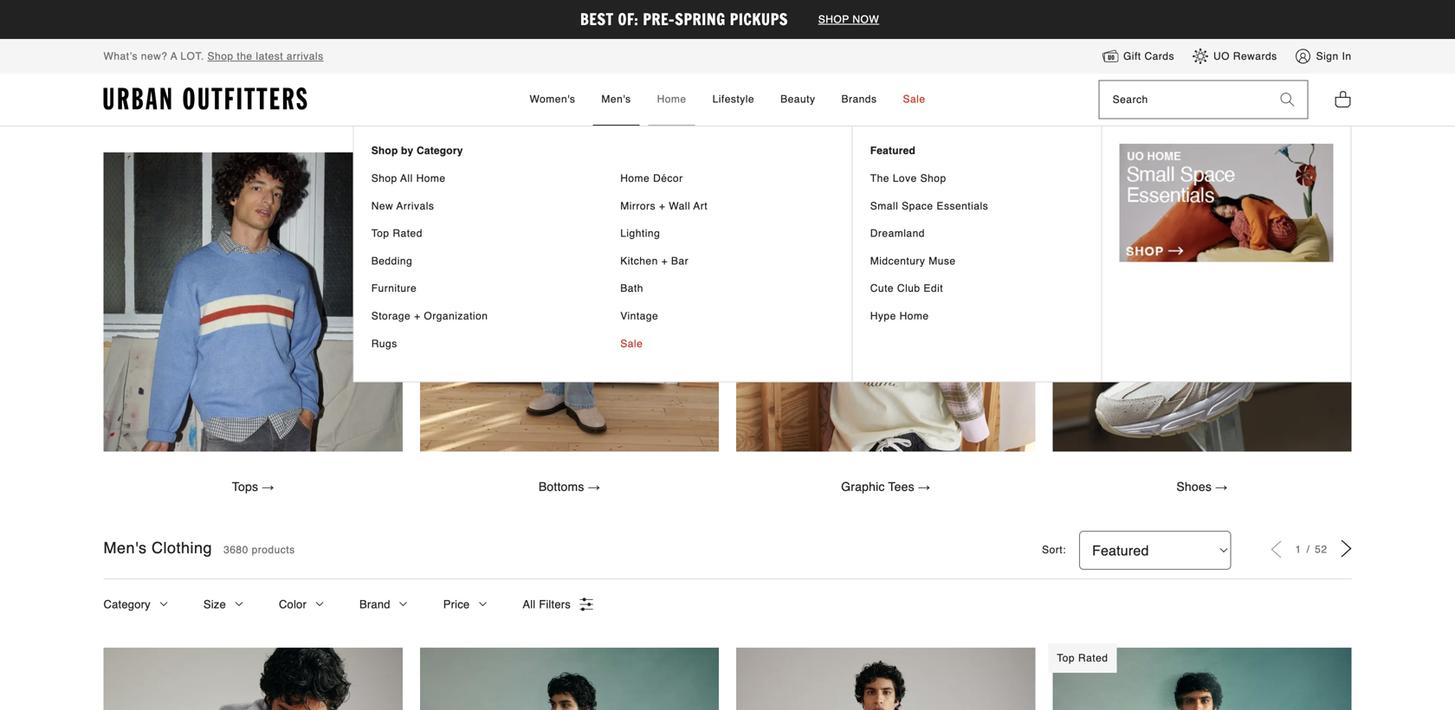 Task type: vqa. For each thing, say whether or not it's contained in the screenshot.
the middle and
no



Task type: describe. For each thing, give the bounding box(es) containing it.
standard cloth shortstop tee image
[[1053, 648, 1352, 711]]

shoes →
[[1177, 480, 1228, 494]]

kitchen
[[621, 255, 658, 267]]

arrivals
[[287, 50, 324, 63]]

all inside all filters dropdown button
[[523, 598, 536, 611]]

midcentury muse link
[[871, 254, 1085, 269]]

men's tops image
[[104, 153, 403, 452]]

new?
[[141, 50, 168, 63]]

kitchen + bar link
[[621, 254, 835, 269]]

products
[[252, 544, 295, 556]]

art
[[694, 200, 708, 212]]

bottoms →
[[539, 480, 600, 494]]

home down club
[[900, 310, 929, 322]]

tops →
[[232, 480, 274, 494]]

sale for vintage
[[621, 338, 643, 350]]

storage + organization
[[372, 310, 488, 322]]

home up mirrors
[[621, 172, 650, 185]]

bedding link
[[372, 254, 586, 269]]

rewards
[[1234, 50, 1278, 62]]

club
[[898, 283, 921, 295]]

cute club edit link
[[871, 282, 1085, 296]]

hype
[[871, 310, 897, 322]]

storage
[[372, 310, 411, 322]]

small space essentials link
[[871, 199, 1085, 214]]

latest
[[256, 50, 283, 63]]

lighting link
[[621, 227, 835, 241]]

furniture
[[372, 283, 417, 295]]

shop now link
[[810, 14, 888, 26]]

pickups
[[730, 8, 788, 30]]

shop now
[[819, 14, 880, 26]]

brand button
[[360, 580, 409, 630]]

dreamland link
[[871, 227, 1085, 241]]

1 vertical spatial top rated
[[1057, 653, 1109, 665]]

shop left by at the left top of page
[[372, 145, 398, 157]]

rugs
[[372, 338, 398, 350]]

men's for men's clothing
[[104, 539, 147, 557]]

midcentury
[[871, 255, 926, 267]]

shop up small space essentials
[[921, 172, 947, 185]]

tops
[[232, 480, 258, 494]]

bedding
[[372, 255, 413, 267]]

1 vertical spatial top rated link
[[1049, 644, 1352, 711]]

home décor link
[[621, 172, 835, 186]]

shop all home link
[[372, 172, 586, 186]]

graphic tees → link
[[823, 469, 949, 505]]

shop the latest arrivals link
[[208, 50, 324, 63]]

what's new? a lot. shop the latest arrivals
[[104, 50, 324, 63]]

kitchen + bar
[[621, 255, 689, 267]]

a
[[171, 50, 178, 63]]

graphic tees image
[[737, 153, 1036, 452]]

all filters button
[[523, 580, 594, 630]]

price button
[[443, 580, 488, 630]]

tees
[[889, 480, 915, 494]]

shop left the the
[[208, 50, 234, 63]]

category inside "main navigation" element
[[417, 145, 463, 157]]

urban outfitters image
[[104, 88, 307, 110]]

size button
[[204, 580, 244, 630]]

essentials
[[937, 200, 989, 212]]

best
[[580, 8, 614, 30]]

arrivals
[[397, 200, 434, 212]]

price
[[443, 598, 470, 611]]

men's for men's
[[602, 93, 631, 105]]

home down shop by category
[[416, 172, 446, 185]]

color button
[[279, 580, 325, 630]]

sign in
[[1317, 50, 1352, 62]]

standard cloth thermal athletic short image
[[737, 648, 1036, 711]]

brand
[[360, 598, 391, 611]]

mirrors
[[621, 200, 656, 212]]

filters
[[539, 598, 571, 611]]

now
[[853, 14, 880, 26]]

standard cloth faux wool varsity jacket image
[[104, 648, 403, 711]]

bottoms
[[539, 480, 585, 494]]

Search text field
[[1100, 81, 1268, 118]]

the love shop link
[[871, 172, 1085, 186]]

by
[[401, 145, 414, 157]]

men's shoes image
[[1053, 153, 1352, 452]]

vintage
[[621, 310, 659, 322]]

women's link
[[521, 74, 584, 126]]

beauty link
[[772, 74, 825, 126]]

cute club edit
[[871, 283, 944, 295]]

the
[[237, 50, 253, 63]]

0 horizontal spatial top rated link
[[372, 227, 586, 241]]

uo rewards link
[[1192, 48, 1278, 65]]

the love shop
[[871, 172, 947, 185]]

gift
[[1124, 50, 1142, 62]]

small space essentials
[[871, 200, 989, 212]]

bath
[[621, 283, 644, 295]]



Task type: locate. For each thing, give the bounding box(es) containing it.
sale link for vintage
[[621, 337, 835, 351]]

0 horizontal spatial top rated
[[372, 228, 423, 240]]

+ for storage
[[414, 310, 421, 322]]

None search field
[[1100, 81, 1268, 118]]

vintage link
[[621, 309, 835, 324]]

1 vertical spatial category
[[104, 598, 151, 611]]

1 horizontal spatial top rated
[[1057, 653, 1109, 665]]

bath link
[[621, 282, 835, 296]]

men's left clothing
[[104, 539, 147, 557]]

1 horizontal spatial top
[[1057, 653, 1076, 665]]

furniture link
[[372, 282, 586, 296]]

0 horizontal spatial category
[[104, 598, 151, 611]]

small space essentials image
[[1120, 144, 1334, 262]]

1 horizontal spatial all
[[523, 598, 536, 611]]

search image
[[1281, 93, 1295, 107]]

mirrors + wall art link
[[621, 199, 835, 214]]

category button
[[104, 580, 169, 630]]

→ for bottoms →
[[588, 480, 600, 494]]

1 horizontal spatial men's
[[602, 93, 631, 105]]

shop
[[208, 50, 234, 63], [372, 145, 398, 157], [372, 172, 398, 185], [921, 172, 947, 185]]

0 vertical spatial top rated
[[372, 228, 423, 240]]

brands link
[[833, 74, 886, 126]]

gift cards link
[[1102, 48, 1175, 65]]

mirrors + wall art
[[621, 200, 708, 212]]

0 horizontal spatial top
[[372, 228, 390, 240]]

52
[[1316, 544, 1328, 556]]

4 → from the left
[[1216, 480, 1228, 494]]

0 horizontal spatial men's
[[104, 539, 147, 557]]

→ right tees at the right of the page
[[918, 480, 931, 494]]

→ right tops
[[262, 480, 274, 494]]

women's
[[530, 93, 576, 105]]

→ right bottoms on the bottom left of the page
[[588, 480, 600, 494]]

1 horizontal spatial rated
[[1079, 653, 1109, 665]]

lighting
[[621, 228, 661, 240]]

clothing
[[152, 539, 212, 557]]

1 vertical spatial rated
[[1079, 653, 1109, 665]]

+ for mirrors
[[659, 200, 666, 212]]

top rated inside "main navigation" element
[[372, 228, 423, 240]]

new
[[372, 200, 394, 212]]

1 horizontal spatial sale
[[903, 93, 926, 105]]

cute
[[871, 283, 894, 295]]

hype home link
[[871, 309, 1085, 324]]

top rated link
[[372, 227, 586, 241], [1049, 644, 1352, 711]]

all filters
[[523, 598, 571, 611]]

what's
[[104, 50, 138, 63]]

men's link
[[593, 74, 640, 126]]

0 vertical spatial rated
[[393, 228, 423, 240]]

3 → from the left
[[918, 480, 931, 494]]

sale for brands
[[903, 93, 926, 105]]

edit
[[924, 283, 944, 295]]

0 horizontal spatial sale
[[621, 338, 643, 350]]

shop by category
[[372, 145, 463, 157]]

0 vertical spatial category
[[417, 145, 463, 157]]

graphic tees →
[[842, 480, 931, 494]]

→ right shoes
[[1216, 480, 1228, 494]]

my shopping bag image
[[1335, 89, 1352, 109]]

+ inside 'link'
[[662, 255, 668, 267]]

category right by at the left top of page
[[417, 145, 463, 157]]

→ for tops →
[[262, 480, 274, 494]]

1 vertical spatial +
[[662, 255, 668, 267]]

2 vertical spatial +
[[414, 310, 421, 322]]

home right men's link
[[657, 93, 687, 105]]

sale right brands at top
[[903, 93, 926, 105]]

brands
[[842, 93, 877, 105]]

all down by at the left top of page
[[401, 172, 413, 185]]

1 vertical spatial all
[[523, 598, 536, 611]]

sale link down vintage "link"
[[621, 337, 835, 351]]

graphic
[[842, 480, 885, 494]]

+ left the wall
[[659, 200, 666, 212]]

1 horizontal spatial category
[[417, 145, 463, 157]]

home link
[[649, 74, 696, 126]]

muse
[[929, 255, 956, 267]]

+ right storage
[[414, 310, 421, 322]]

0 horizontal spatial sale link
[[621, 337, 835, 351]]

décor
[[653, 172, 683, 185]]

category
[[417, 145, 463, 157], [104, 598, 151, 611]]

shoes
[[1177, 480, 1212, 494]]

shop all home
[[372, 172, 446, 185]]

1 vertical spatial sale link
[[621, 337, 835, 351]]

new arrivals
[[372, 200, 434, 212]]

0 vertical spatial +
[[659, 200, 666, 212]]

main navigation element
[[52, 74, 1404, 383]]

0 horizontal spatial all
[[401, 172, 413, 185]]

standard cloth striped boxing short image
[[420, 648, 719, 711]]

3680
[[224, 544, 248, 556]]

size
[[204, 598, 226, 611]]

all
[[401, 172, 413, 185], [523, 598, 536, 611]]

space
[[902, 200, 934, 212]]

gift cards
[[1124, 50, 1175, 62]]

sign
[[1317, 50, 1339, 62]]

1 vertical spatial sale
[[621, 338, 643, 350]]

sale link for brands
[[895, 74, 935, 126]]

+
[[659, 200, 666, 212], [662, 255, 668, 267], [414, 310, 421, 322]]

men's inside "main navigation" element
[[602, 93, 631, 105]]

1
[[1296, 544, 1305, 556]]

midcentury muse
[[871, 255, 956, 267]]

1 vertical spatial men's
[[104, 539, 147, 557]]

all inside shop all home link
[[401, 172, 413, 185]]

top rated
[[372, 228, 423, 240], [1057, 653, 1109, 665]]

storage + organization link
[[372, 309, 586, 324]]

men's bottoms image
[[420, 153, 719, 452]]

1 vertical spatial top
[[1057, 653, 1076, 665]]

3680 products
[[224, 544, 295, 556]]

featured
[[871, 145, 916, 157]]

love
[[893, 172, 918, 185]]

0 vertical spatial all
[[401, 172, 413, 185]]

men's
[[602, 93, 631, 105], [104, 539, 147, 557]]

lifestyle link
[[704, 74, 764, 126]]

sale down vintage
[[621, 338, 643, 350]]

0 vertical spatial sale
[[903, 93, 926, 105]]

lot.
[[181, 50, 204, 63]]

shop up new
[[372, 172, 398, 185]]

sign in button
[[1295, 48, 1352, 65]]

0 vertical spatial top
[[372, 228, 390, 240]]

men's left home link
[[602, 93, 631, 105]]

hype home
[[871, 310, 929, 322]]

top
[[372, 228, 390, 240], [1057, 653, 1076, 665]]

men's clothing
[[104, 539, 212, 557]]

beauty
[[781, 93, 816, 105]]

1 → from the left
[[262, 480, 274, 494]]

color
[[279, 598, 307, 611]]

→ for shoes →
[[1216, 480, 1228, 494]]

wall
[[669, 200, 691, 212]]

+ left "bar"
[[662, 255, 668, 267]]

0 vertical spatial sale link
[[895, 74, 935, 126]]

top inside "main navigation" element
[[372, 228, 390, 240]]

all left filters
[[523, 598, 536, 611]]

2 → from the left
[[588, 480, 600, 494]]

category inside dropdown button
[[104, 598, 151, 611]]

1 horizontal spatial top rated link
[[1049, 644, 1352, 711]]

lifestyle
[[713, 93, 755, 105]]

0 horizontal spatial rated
[[393, 228, 423, 240]]

the
[[871, 172, 890, 185]]

category down "men's clothing"
[[104, 598, 151, 611]]

+ for kitchen
[[662, 255, 668, 267]]

in
[[1343, 50, 1352, 62]]

0 vertical spatial men's
[[602, 93, 631, 105]]

1 horizontal spatial sale link
[[895, 74, 935, 126]]

home décor
[[621, 172, 683, 185]]

rated inside "main navigation" element
[[393, 228, 423, 240]]

uo rewards
[[1214, 50, 1278, 62]]

sale link right brands link
[[895, 74, 935, 126]]

→
[[262, 480, 274, 494], [588, 480, 600, 494], [918, 480, 931, 494], [1216, 480, 1228, 494]]

dreamland
[[871, 228, 925, 240]]

sort:
[[1043, 544, 1067, 556]]

small
[[871, 200, 899, 212]]

0 vertical spatial top rated link
[[372, 227, 586, 241]]

spring
[[675, 8, 726, 30]]



